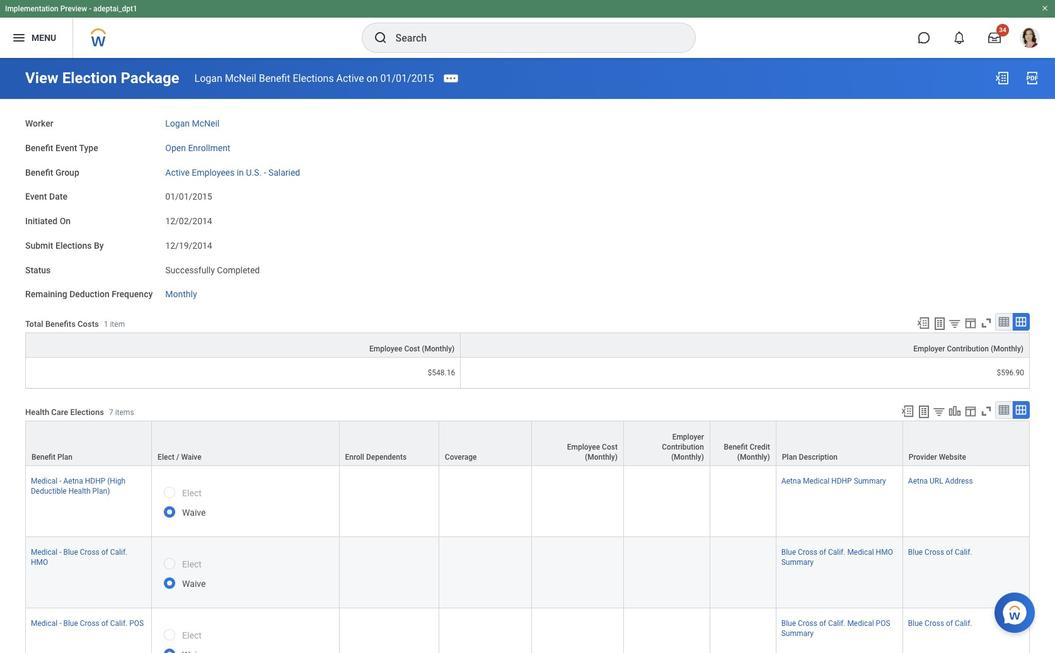Task type: locate. For each thing, give the bounding box(es) containing it.
justify image
[[11, 30, 26, 45]]

1 horizontal spatial active
[[336, 72, 364, 84]]

(monthly)
[[422, 345, 455, 354], [991, 345, 1024, 354], [585, 453, 618, 462], [671, 453, 704, 462], [737, 453, 770, 462]]

plan up the medical - aetna hdhp (high deductible health plan) link at left bottom
[[57, 453, 72, 462]]

logan up logan mcneil link
[[194, 72, 222, 84]]

2 horizontal spatial aetna
[[908, 477, 928, 486]]

0 horizontal spatial select to filter grid data image
[[932, 405, 946, 419]]

table image for expand table image
[[998, 404, 1010, 417]]

0 horizontal spatial employer contribution (monthly)
[[662, 433, 704, 462]]

view election package
[[25, 69, 179, 87]]

1 vertical spatial blue cross of calif. link
[[908, 617, 972, 629]]

toolbar for costs
[[911, 313, 1030, 333]]

elections left 7
[[70, 408, 104, 418]]

blue cross of calif. link for blue cross of calif. medical hmo summary
[[908, 546, 972, 557]]

active
[[336, 72, 364, 84], [165, 167, 190, 177]]

benefit inside benefit credit (monthly)
[[724, 443, 748, 452]]

calif. for the blue cross of calif. medical hmo summary link
[[828, 548, 846, 557]]

employee
[[369, 345, 402, 354], [567, 443, 600, 452]]

logan for worker
[[165, 118, 190, 129]]

1 vertical spatial hmo
[[31, 559, 48, 567]]

employer for the bottom "employer contribution (monthly)" popup button
[[672, 433, 704, 442]]

calif. for blue cross of calif. link within elect 'row'
[[955, 620, 972, 629]]

status element
[[165, 257, 260, 276]]

2 plan from the left
[[782, 453, 797, 462]]

0 horizontal spatial hdhp
[[85, 477, 105, 486]]

01/01/2015 right on
[[380, 72, 434, 84]]

0 vertical spatial export to worksheets image
[[932, 316, 947, 332]]

1 horizontal spatial select to filter grid data image
[[948, 317, 962, 330]]

0 horizontal spatial pos
[[129, 620, 144, 629]]

export to excel image left view election package - expand/collapse chart icon
[[901, 405, 915, 419]]

logan for view election package
[[194, 72, 222, 84]]

toolbar
[[911, 313, 1030, 333], [895, 402, 1030, 421]]

expand table image
[[1015, 404, 1027, 417]]

cross inside the medical - blue cross of calif. hmo
[[80, 548, 99, 557]]

2 vertical spatial summary
[[781, 630, 814, 639]]

0 vertical spatial blue cross of calif.
[[908, 548, 972, 557]]

1 vertical spatial employee cost (monthly)
[[567, 443, 618, 462]]

employee inside employee cost (monthly)
[[567, 443, 600, 452]]

active up the event date element
[[165, 167, 190, 177]]

export to excel image left the view printable version (pdf) icon
[[995, 71, 1010, 86]]

health
[[25, 408, 49, 418], [69, 487, 90, 496]]

01/01/2015 up initiated on element
[[165, 192, 212, 202]]

blue cross of calif. inside elect 'row'
[[908, 620, 972, 629]]

0 vertical spatial hmo
[[876, 548, 893, 557]]

hdhp up plan)
[[85, 477, 105, 486]]

1 horizontal spatial employee cost (monthly) button
[[532, 422, 623, 466]]

export to excel image
[[995, 71, 1010, 86], [901, 405, 915, 419]]

1 vertical spatial employer contribution (monthly) button
[[624, 422, 710, 466]]

contribution
[[947, 345, 989, 354], [662, 443, 704, 452]]

logan up open in the left top of the page
[[165, 118, 190, 129]]

0 horizontal spatial plan
[[57, 453, 72, 462]]

elections left by
[[55, 241, 92, 251]]

export to worksheets image
[[932, 316, 947, 332], [916, 405, 932, 420]]

waive
[[181, 453, 201, 462], [182, 508, 206, 518], [182, 579, 206, 589]]

1 horizontal spatial contribution
[[947, 345, 989, 354]]

menu button
[[0, 18, 73, 58]]

1 vertical spatial export to worksheets image
[[916, 405, 932, 420]]

1 horizontal spatial logan
[[194, 72, 222, 84]]

1 horizontal spatial hdhp
[[831, 477, 852, 486]]

view printable version (pdf) image
[[1025, 71, 1040, 86]]

1 row from the top
[[25, 333, 1030, 358]]

table image left expand table image
[[998, 404, 1010, 417]]

2 blue cross of calif. from the top
[[908, 620, 972, 629]]

0 vertical spatial employee cost (monthly)
[[369, 345, 455, 354]]

employee cost (monthly) for the leftmost 'employee cost (monthly)' popup button
[[369, 345, 455, 354]]

medical
[[31, 477, 58, 486], [803, 477, 830, 486], [31, 548, 58, 557], [847, 548, 874, 557], [31, 620, 58, 629], [847, 620, 874, 629]]

blue cross of calif. medical hmo summary link
[[781, 546, 893, 567]]

click to view/edit grid preferences image left fullscreen image
[[964, 405, 978, 419]]

preview
[[60, 4, 87, 13]]

cost
[[404, 345, 420, 354], [602, 443, 618, 452]]

event left type
[[55, 143, 77, 153]]

address
[[945, 477, 973, 486]]

- inside elect 'row'
[[59, 620, 61, 629]]

(monthly) for the bottommost 'employee cost (monthly)' popup button
[[585, 453, 618, 462]]

1 vertical spatial logan
[[165, 118, 190, 129]]

provider website
[[909, 453, 966, 462]]

export to excel image
[[916, 316, 930, 330]]

aetna
[[63, 477, 83, 486], [781, 477, 801, 486], [908, 477, 928, 486]]

2 blue cross of calif. link from the top
[[908, 617, 972, 629]]

benefit credit (monthly)
[[724, 443, 770, 462]]

(monthly) for benefit credit (monthly) popup button
[[737, 453, 770, 462]]

pos
[[129, 620, 144, 629], [876, 620, 890, 629]]

1 horizontal spatial hmo
[[876, 548, 893, 557]]

aetna for aetna medical hdhp summary
[[781, 477, 801, 486]]

event left date
[[25, 192, 47, 202]]

event
[[55, 143, 77, 153], [25, 192, 47, 202]]

0 vertical spatial employee
[[369, 345, 402, 354]]

1 vertical spatial employer
[[672, 433, 704, 442]]

click to view/edit grid preferences image left fullscreen icon at the right of the page
[[964, 316, 978, 330]]

contribution down fullscreen icon at the right of the page
[[947, 345, 989, 354]]

aetna url address
[[908, 477, 973, 486]]

1 vertical spatial active
[[165, 167, 190, 177]]

1 horizontal spatial employee
[[567, 443, 600, 452]]

plan description button
[[776, 422, 902, 466]]

- for medical - blue cross of calif. hmo
[[59, 548, 61, 557]]

aetna up the 'deductible'
[[63, 477, 83, 486]]

0 vertical spatial select to filter grid data image
[[948, 317, 962, 330]]

cell
[[339, 467, 439, 538], [439, 467, 532, 538], [532, 467, 624, 538], [624, 467, 710, 538], [710, 467, 776, 538], [339, 538, 439, 609], [439, 538, 532, 609], [532, 538, 624, 609], [624, 538, 710, 609], [710, 538, 776, 609], [339, 609, 439, 654], [439, 609, 532, 654], [532, 609, 624, 654], [624, 609, 710, 654], [710, 609, 776, 654]]

0 vertical spatial table image
[[998, 316, 1010, 328]]

0 horizontal spatial aetna
[[63, 477, 83, 486]]

1 horizontal spatial health
[[69, 487, 90, 496]]

0 horizontal spatial event
[[25, 192, 47, 202]]

event date element
[[165, 184, 212, 203]]

medical - blue cross of calif. pos link
[[31, 617, 144, 629]]

logan
[[194, 72, 222, 84], [165, 118, 190, 129]]

1 vertical spatial select to filter grid data image
[[932, 405, 946, 419]]

aetna left the url
[[908, 477, 928, 486]]

active left on
[[336, 72, 364, 84]]

1 horizontal spatial event
[[55, 143, 77, 153]]

deduction
[[69, 289, 110, 300]]

2 vertical spatial elections
[[70, 408, 104, 418]]

fullscreen image
[[979, 405, 993, 419]]

1 vertical spatial employee
[[567, 443, 600, 452]]

export to worksheets image right export to excel icon
[[932, 316, 947, 332]]

1 vertical spatial toolbar
[[895, 402, 1030, 421]]

mcneil
[[225, 72, 256, 84], [192, 118, 219, 129]]

1 vertical spatial export to excel image
[[901, 405, 915, 419]]

0 horizontal spatial employee cost (monthly)
[[369, 345, 455, 354]]

blue inside "blue cross of calif. medical hmo summary"
[[781, 548, 796, 557]]

calif. inside "blue cross of calif. medical hmo summary"
[[828, 548, 846, 557]]

elections left on
[[293, 72, 334, 84]]

0 vertical spatial active
[[336, 72, 364, 84]]

remaining deduction frequency
[[25, 289, 153, 300]]

health inside medical - aetna hdhp (high deductible health plan)
[[69, 487, 90, 496]]

employee cost (monthly) for the bottommost 'employee cost (monthly)' popup button
[[567, 443, 618, 462]]

blue cross of calif. medical pos summary
[[781, 620, 890, 639]]

open enrollment
[[165, 143, 230, 153]]

12/19/2014
[[165, 241, 212, 251]]

blue cross of calif. link inside elect 'row'
[[908, 617, 972, 629]]

elect
[[158, 453, 174, 462], [182, 489, 202, 499], [182, 560, 202, 570], [182, 631, 202, 641]]

employer contribution (monthly) down fullscreen icon at the right of the page
[[913, 345, 1024, 354]]

2 pos from the left
[[876, 620, 890, 629]]

1 vertical spatial table image
[[998, 404, 1010, 417]]

select to filter grid data image left view election package - expand/collapse chart icon
[[932, 405, 946, 419]]

successfully completed
[[165, 265, 260, 275]]

waive inside popup button
[[181, 453, 201, 462]]

elect inside 'row'
[[182, 631, 202, 641]]

employee for the leftmost 'employee cost (monthly)' popup button
[[369, 345, 402, 354]]

1 horizontal spatial mcneil
[[225, 72, 256, 84]]

benefit plan button
[[26, 422, 151, 466]]

employer contribution (monthly) left benefit credit (monthly) popup button
[[662, 433, 704, 462]]

toolbar for elections
[[895, 402, 1030, 421]]

2 aetna from the left
[[781, 477, 801, 486]]

pos inside blue cross of calif. medical pos summary
[[876, 620, 890, 629]]

0 horizontal spatial employee cost (monthly) button
[[26, 333, 460, 357]]

calif. for blue cross of calif. link for blue cross of calif. medical hmo summary
[[955, 548, 972, 557]]

1 vertical spatial 01/01/2015
[[165, 192, 212, 202]]

adeptai_dpt1
[[93, 4, 137, 13]]

1 pos from the left
[[129, 620, 144, 629]]

- inside the medical - blue cross of calif. hmo
[[59, 548, 61, 557]]

of inside blue cross of calif. medical pos summary
[[819, 620, 826, 629]]

table image
[[998, 316, 1010, 328], [998, 404, 1010, 417]]

summary inside "blue cross of calif. medical hmo summary"
[[781, 559, 814, 567]]

elections
[[293, 72, 334, 84], [55, 241, 92, 251], [70, 408, 104, 418]]

01/01/2015
[[380, 72, 434, 84], [165, 192, 212, 202]]

select to filter grid data image
[[948, 317, 962, 330], [932, 405, 946, 419]]

1 hdhp from the left
[[85, 477, 105, 486]]

items
[[115, 409, 134, 418]]

summary
[[854, 477, 886, 486], [781, 559, 814, 567], [781, 630, 814, 639]]

provider website button
[[903, 422, 1029, 466]]

employee cost (monthly) button
[[26, 333, 460, 357], [532, 422, 623, 466]]

0 vertical spatial 01/01/2015
[[380, 72, 434, 84]]

fullscreen image
[[979, 316, 993, 330]]

website
[[939, 453, 966, 462]]

health left plan)
[[69, 487, 90, 496]]

enroll
[[345, 453, 364, 462]]

0 vertical spatial export to excel image
[[995, 71, 1010, 86]]

1 plan from the left
[[57, 453, 72, 462]]

blue cross of calif. for blue cross of calif. medical pos summary
[[908, 620, 972, 629]]

0 vertical spatial cost
[[404, 345, 420, 354]]

1 vertical spatial blue cross of calif.
[[908, 620, 972, 629]]

1 blue cross of calif. link from the top
[[908, 546, 972, 557]]

2 vertical spatial waive
[[182, 579, 206, 589]]

benefit inside 'popup button'
[[32, 453, 56, 462]]

employer contribution (monthly)
[[913, 345, 1024, 354], [662, 433, 704, 462]]

employee cost (monthly)
[[369, 345, 455, 354], [567, 443, 618, 462]]

3 aetna from the left
[[908, 477, 928, 486]]

open enrollment link
[[165, 140, 230, 153]]

table image left expand table icon
[[998, 316, 1010, 328]]

0 horizontal spatial logan
[[165, 118, 190, 129]]

0 vertical spatial employer contribution (monthly)
[[913, 345, 1024, 354]]

election
[[62, 69, 117, 87]]

calif. inside blue cross of calif. medical pos summary
[[828, 620, 846, 629]]

health left the care
[[25, 408, 49, 418]]

group
[[55, 167, 79, 177]]

blue cross of calif. link for blue cross of calif. medical pos summary
[[908, 617, 972, 629]]

3 row from the top
[[25, 421, 1030, 467]]

1 horizontal spatial pos
[[876, 620, 890, 629]]

medical inside medical - aetna hdhp (high deductible health plan)
[[31, 477, 58, 486]]

0 vertical spatial mcneil
[[225, 72, 256, 84]]

0 horizontal spatial 01/01/2015
[[165, 192, 212, 202]]

1 aetna from the left
[[63, 477, 83, 486]]

0 horizontal spatial hmo
[[31, 559, 48, 567]]

by
[[94, 241, 104, 251]]

menu banner
[[0, 0, 1055, 58]]

0 vertical spatial employer contribution (monthly) button
[[461, 333, 1029, 357]]

employer inside employer contribution (monthly)
[[672, 433, 704, 442]]

- inside medical - aetna hdhp (high deductible health plan)
[[59, 477, 61, 486]]

contribution left benefit credit (monthly) popup button
[[662, 443, 704, 452]]

1
[[104, 320, 108, 329]]

of inside the medical - blue cross of calif. hmo
[[101, 548, 108, 557]]

0 horizontal spatial contribution
[[662, 443, 704, 452]]

hmo inside the medical - blue cross of calif. hmo
[[31, 559, 48, 567]]

view election package main content
[[0, 58, 1055, 654]]

select to filter grid data image left fullscreen icon at the right of the page
[[948, 317, 962, 330]]

click to view/edit grid preferences image
[[964, 316, 978, 330], [964, 405, 978, 419]]

benefit for benefit plan
[[32, 453, 56, 462]]

0 vertical spatial employee cost (monthly) button
[[26, 333, 460, 357]]

0 vertical spatial waive
[[181, 453, 201, 462]]

summary inside blue cross of calif. medical pos summary
[[781, 630, 814, 639]]

elect inside popup button
[[158, 453, 174, 462]]

(monthly) inside benefit credit (monthly)
[[737, 453, 770, 462]]

of inside "blue cross of calif. medical hmo summary"
[[819, 548, 826, 557]]

Search Workday  search field
[[396, 24, 669, 52]]

employees
[[192, 167, 235, 177]]

0 vertical spatial toolbar
[[911, 313, 1030, 333]]

employer down export to excel icon
[[913, 345, 945, 354]]

aetna down plan description
[[781, 477, 801, 486]]

- for medical - blue cross of calif. pos
[[59, 620, 61, 629]]

1 vertical spatial mcneil
[[192, 118, 219, 129]]

elect / waive button
[[152, 422, 339, 466]]

deductible
[[31, 487, 67, 496]]

0 horizontal spatial export to excel image
[[901, 405, 915, 419]]

event date
[[25, 192, 67, 202]]

aetna medical hdhp summary
[[781, 477, 886, 486]]

export to excel image for view election package
[[995, 71, 1010, 86]]

1 horizontal spatial export to worksheets image
[[932, 316, 947, 332]]

plan left the description
[[782, 453, 797, 462]]

1 vertical spatial summary
[[781, 559, 814, 567]]

1 vertical spatial health
[[69, 487, 90, 496]]

0 vertical spatial health
[[25, 408, 49, 418]]

1 horizontal spatial plan
[[782, 453, 797, 462]]

/
[[176, 453, 179, 462]]

1 horizontal spatial employer
[[913, 345, 945, 354]]

medical - blue cross of calif. pos
[[31, 620, 144, 629]]

1 vertical spatial waive
[[182, 508, 206, 518]]

employer for "employer contribution (monthly)" popup button to the top
[[913, 345, 945, 354]]

1 horizontal spatial export to excel image
[[995, 71, 1010, 86]]

plan inside popup button
[[782, 453, 797, 462]]

employer left benefit credit (monthly) popup button
[[672, 433, 704, 442]]

0 vertical spatial employer
[[913, 345, 945, 354]]

cross inside "blue cross of calif. medical hmo summary"
[[798, 548, 818, 557]]

package
[[121, 69, 179, 87]]

0 horizontal spatial active
[[165, 167, 190, 177]]

1 horizontal spatial 01/01/2015
[[380, 72, 434, 84]]

(monthly) for the leftmost 'employee cost (monthly)' popup button
[[422, 345, 455, 354]]

0 vertical spatial contribution
[[947, 345, 989, 354]]

1 horizontal spatial cost
[[602, 443, 618, 452]]

of
[[101, 548, 108, 557], [819, 548, 826, 557], [946, 548, 953, 557], [101, 620, 108, 629], [819, 620, 826, 629], [946, 620, 953, 629]]

blue inside blue cross of calif. medical pos summary
[[781, 620, 796, 629]]

row containing employee cost (monthly)
[[25, 333, 1030, 358]]

1 horizontal spatial aetna
[[781, 477, 801, 486]]

1 horizontal spatial employee cost (monthly)
[[567, 443, 618, 462]]

1 vertical spatial event
[[25, 192, 47, 202]]

0 horizontal spatial export to worksheets image
[[916, 405, 932, 420]]

0 vertical spatial blue cross of calif. link
[[908, 546, 972, 557]]

blue cross of calif. link
[[908, 546, 972, 557], [908, 617, 972, 629]]

open
[[165, 143, 186, 153]]

mcneil for view election package
[[225, 72, 256, 84]]

mcneil for worker
[[192, 118, 219, 129]]

2 row from the top
[[25, 358, 1030, 389]]

0 horizontal spatial employee
[[369, 345, 402, 354]]

0 vertical spatial summary
[[854, 477, 886, 486]]

1 blue cross of calif. from the top
[[908, 548, 972, 557]]

0 horizontal spatial employer
[[672, 433, 704, 442]]

cross inside blue cross of calif. medical pos summary
[[798, 620, 818, 629]]

0 horizontal spatial mcneil
[[192, 118, 219, 129]]

0 vertical spatial logan
[[194, 72, 222, 84]]

hdhp down the description
[[831, 477, 852, 486]]

row
[[25, 333, 1030, 358], [25, 358, 1030, 389], [25, 421, 1030, 467], [25, 467, 1030, 538], [25, 538, 1030, 609]]

export to worksheets image left view election package - expand/collapse chart icon
[[916, 405, 932, 420]]

medical - blue cross of calif. hmo link
[[31, 546, 127, 567]]

1 vertical spatial contribution
[[662, 443, 704, 452]]



Task type: describe. For each thing, give the bounding box(es) containing it.
medical - aetna hdhp (high deductible health plan) link
[[31, 475, 126, 496]]

provider
[[909, 453, 937, 462]]

5 row from the top
[[25, 538, 1030, 609]]

coverage
[[445, 453, 477, 462]]

benefit for benefit event type
[[25, 143, 53, 153]]

view
[[25, 69, 58, 87]]

submit elections by
[[25, 241, 104, 251]]

4 row from the top
[[25, 467, 1030, 538]]

on
[[60, 216, 71, 226]]

benefit credit (monthly) button
[[710, 422, 776, 466]]

summary for blue cross of calif. medical hmo summary
[[781, 559, 814, 567]]

plan description
[[782, 453, 838, 462]]

medical inside "blue cross of calif. medical hmo summary"
[[847, 548, 874, 557]]

inbox large image
[[988, 32, 1001, 44]]

active employees in u.s. - salaried
[[165, 167, 300, 177]]

benefit for benefit group
[[25, 167, 53, 177]]

implementation
[[5, 4, 58, 13]]

menu
[[32, 33, 56, 43]]

profile logan mcneil image
[[1020, 28, 1040, 50]]

total
[[25, 320, 43, 329]]

active employees in u.s. - salaried link
[[165, 165, 300, 177]]

logan mcneil
[[165, 118, 219, 129]]

logan mcneil link
[[165, 116, 219, 129]]

total benefits costs 1 item
[[25, 320, 125, 329]]

waive for medical - blue cross of calif. hmo
[[182, 579, 206, 589]]

$596.90
[[997, 369, 1024, 378]]

2 hdhp from the left
[[831, 477, 852, 486]]

1 vertical spatial employee cost (monthly) button
[[532, 422, 623, 466]]

item
[[110, 320, 125, 329]]

summary for blue cross of calif. medical pos summary
[[781, 630, 814, 639]]

care
[[51, 408, 68, 418]]

elect for medical - aetna hdhp (high deductible health plan)
[[182, 489, 202, 499]]

0 vertical spatial elections
[[293, 72, 334, 84]]

benefit for benefit credit (monthly)
[[724, 443, 748, 452]]

logan mcneil benefit elections active on 01/01/2015 link
[[194, 72, 434, 84]]

on
[[367, 72, 378, 84]]

select to filter grid data image for costs
[[948, 317, 962, 330]]

type
[[79, 143, 98, 153]]

monthly
[[165, 289, 197, 300]]

select to filter grid data image for elections
[[932, 405, 946, 419]]

elect / waive
[[158, 453, 201, 462]]

medical - aetna hdhp (high deductible health plan)
[[31, 477, 126, 496]]

export to worksheets image for health care elections
[[916, 405, 932, 420]]

status
[[25, 265, 51, 275]]

enroll dependents
[[345, 453, 407, 462]]

0 vertical spatial event
[[55, 143, 77, 153]]

(monthly) inside employer contribution (monthly)
[[671, 453, 704, 462]]

1 vertical spatial click to view/edit grid preferences image
[[964, 405, 978, 419]]

url
[[930, 477, 943, 486]]

submit
[[25, 241, 53, 251]]

aetna medical hdhp summary link
[[781, 475, 886, 486]]

- for medical - aetna hdhp (high deductible health plan)
[[59, 477, 61, 486]]

export to excel image for health care elections
[[901, 405, 915, 419]]

1 vertical spatial cost
[[602, 443, 618, 452]]

worker
[[25, 118, 53, 129]]

initiated
[[25, 216, 57, 226]]

successfully
[[165, 265, 215, 275]]

costs
[[78, 320, 99, 329]]

row containing $548.16
[[25, 358, 1030, 389]]

coverage button
[[439, 422, 532, 466]]

blue cross of calif. medical hmo summary
[[781, 548, 893, 567]]

(high
[[107, 477, 126, 486]]

salaried
[[268, 167, 300, 177]]

medical - blue cross of calif. hmo
[[31, 548, 127, 567]]

medical inside blue cross of calif. medical pos summary
[[847, 620, 874, 629]]

0 horizontal spatial cost
[[404, 345, 420, 354]]

blue cross of calif. for blue cross of calif. medical hmo summary
[[908, 548, 972, 557]]

aetna inside medical - aetna hdhp (high deductible health plan)
[[63, 477, 83, 486]]

completed
[[217, 265, 260, 275]]

1 vertical spatial elections
[[55, 241, 92, 251]]

plan)
[[92, 487, 110, 496]]

7
[[109, 409, 113, 418]]

benefit plan
[[32, 453, 72, 462]]

benefit event type
[[25, 143, 98, 153]]

in
[[237, 167, 244, 177]]

elect for medical - blue cross of calif. pos
[[182, 631, 202, 641]]

enroll dependents button
[[339, 422, 439, 466]]

hmo inside "blue cross of calif. medical hmo summary"
[[876, 548, 893, 557]]

elect row
[[25, 609, 1030, 654]]

blue inside the medical - blue cross of calif. hmo
[[63, 548, 78, 557]]

close environment banner image
[[1041, 4, 1049, 12]]

benefit group
[[25, 167, 79, 177]]

0 horizontal spatial health
[[25, 408, 49, 418]]

- inside menu banner
[[89, 4, 91, 13]]

employee for the bottommost 'employee cost (monthly)' popup button
[[567, 443, 600, 452]]

initiated on
[[25, 216, 71, 226]]

34 button
[[981, 24, 1009, 52]]

submit elections by element
[[165, 233, 212, 252]]

date
[[49, 192, 67, 202]]

$548.16
[[428, 369, 455, 378]]

benefits
[[45, 320, 76, 329]]

1 vertical spatial employer contribution (monthly)
[[662, 433, 704, 462]]

expand table image
[[1015, 316, 1027, 328]]

12/02/2014
[[165, 216, 212, 226]]

logan mcneil benefit elections active on 01/01/2015
[[194, 72, 434, 84]]

search image
[[373, 30, 388, 45]]

view election package - expand/collapse chart image
[[948, 405, 962, 419]]

credit
[[750, 443, 770, 452]]

enrollment
[[188, 143, 230, 153]]

waive for medical - aetna hdhp (high deductible health plan)
[[182, 508, 206, 518]]

calif. inside the medical - blue cross of calif. hmo
[[110, 548, 127, 557]]

remaining
[[25, 289, 67, 300]]

table image for expand table icon
[[998, 316, 1010, 328]]

dependents
[[366, 453, 407, 462]]

aetna for aetna url address
[[908, 477, 928, 486]]

34
[[999, 26, 1006, 33]]

hdhp inside medical - aetna hdhp (high deductible health plan)
[[85, 477, 105, 486]]

aetna url address link
[[908, 475, 973, 486]]

medical inside the medical - blue cross of calif. hmo
[[31, 548, 58, 557]]

calif. for blue cross of calif. medical pos summary link
[[828, 620, 846, 629]]

row containing employer contribution (monthly)
[[25, 421, 1030, 467]]

plan inside 'popup button'
[[57, 453, 72, 462]]

health care elections 7 items
[[25, 408, 134, 418]]

notifications large image
[[953, 32, 966, 44]]

blue cross of calif. medical pos summary link
[[781, 617, 890, 639]]

export to worksheets image for total benefits costs
[[932, 316, 947, 332]]

frequency
[[112, 289, 153, 300]]

0 vertical spatial click to view/edit grid preferences image
[[964, 316, 978, 330]]

description
[[799, 453, 838, 462]]

u.s.
[[246, 167, 262, 177]]

elect for medical - blue cross of calif. hmo
[[182, 560, 202, 570]]

initiated on element
[[165, 209, 212, 227]]

monthly link
[[165, 287, 197, 300]]

implementation preview -   adeptai_dpt1
[[5, 4, 137, 13]]

1 horizontal spatial employer contribution (monthly)
[[913, 345, 1024, 354]]



Task type: vqa. For each thing, say whether or not it's contained in the screenshot.
the leftmost POS
yes



